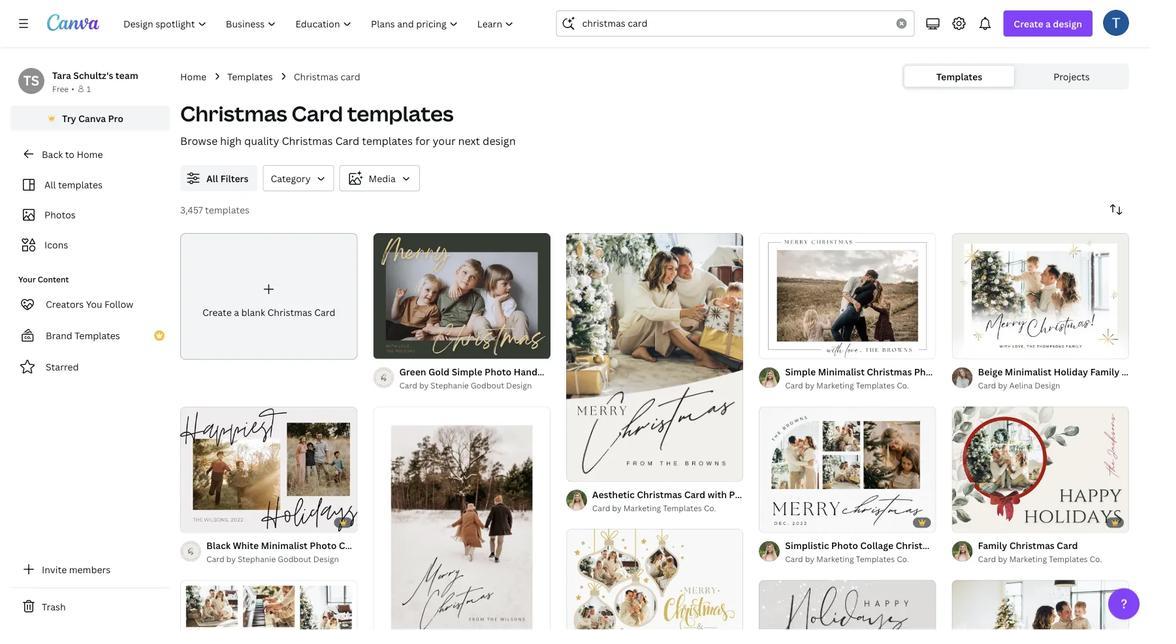 Task type: vqa. For each thing, say whether or not it's contained in the screenshot.
"Simplistic Photo Collage Christmas Card Card by Marketing Templates Co."
yes



Task type: locate. For each thing, give the bounding box(es) containing it.
1 vertical spatial a
[[234, 306, 239, 319]]

card by marketing templates co. link down simple
[[786, 379, 937, 393]]

team
[[116, 69, 138, 81]]

back
[[42, 148, 63, 160]]

marketing inside simple minimalist christmas photo card card by marketing templates co.
[[817, 380, 855, 391]]

0 horizontal spatial minimalist
[[818, 366, 865, 378]]

0 horizontal spatial card by stephanie godbout design
[[206, 554, 339, 565]]

templates inside family christmas card card by marketing templates co.
[[1049, 554, 1088, 565]]

0 vertical spatial home
[[180, 70, 207, 83]]

0 vertical spatial design
[[1054, 17, 1083, 30]]

design for green gold simple photo handwriting merry christmas holiday card
[[506, 380, 532, 391]]

photo right holiday
[[1122, 366, 1149, 378]]

marketing inside "aesthetic christmas card with photo card by marketing templates co."
[[624, 503, 661, 514]]

a
[[1046, 17, 1051, 30], [234, 306, 239, 319]]

3,457 templates
[[180, 204, 250, 216]]

create for create a blank christmas card
[[203, 306, 232, 319]]

by inside family christmas card card by marketing templates co.
[[999, 554, 1008, 565]]

0 horizontal spatial stephanie
[[238, 554, 276, 565]]

1 horizontal spatial family
[[1091, 366, 1120, 378]]

2 horizontal spatial design
[[1035, 380, 1061, 391]]

brand templates
[[46, 330, 120, 342]]

card by marketing templates co. link down with
[[593, 502, 744, 515]]

card by marketing templates co. link
[[786, 379, 937, 393], [593, 502, 744, 515], [786, 553, 937, 566], [979, 553, 1103, 566]]

all down back
[[44, 179, 56, 191]]

photo right with
[[729, 488, 756, 501]]

1 minimalist from the left
[[818, 366, 865, 378]]

minimalist right simple
[[818, 366, 865, 378]]

co. inside simplistic photo collage christmas card card by marketing templates co.
[[897, 554, 910, 565]]

0 horizontal spatial card by stephanie godbout design link
[[206, 553, 358, 566]]

aesthetic christmas card with photo image
[[566, 233, 744, 482]]

0 horizontal spatial all
[[44, 179, 56, 191]]

a up projects link
[[1046, 17, 1051, 30]]

card by marketing templates co. link for simplistic
[[786, 553, 937, 566]]

invite members button
[[10, 557, 170, 583]]

trash
[[42, 601, 66, 613]]

1 horizontal spatial stephanie
[[431, 380, 469, 391]]

family inside family christmas card card by marketing templates co.
[[979, 540, 1008, 552]]

home
[[180, 70, 207, 83], [77, 148, 103, 160]]

1 vertical spatial card by stephanie godbout design link
[[206, 553, 358, 566]]

0 horizontal spatial design
[[313, 554, 339, 565]]

design right next
[[483, 134, 516, 148]]

0 vertical spatial card by stephanie godbout design
[[400, 380, 532, 391]]

None search field
[[556, 10, 915, 37]]

all for all templates
[[44, 179, 56, 191]]

category
[[271, 172, 311, 185]]

create a blank christmas card element
[[180, 233, 358, 360]]

minimalist for simple
[[818, 366, 865, 378]]

co. inside family christmas card card by marketing templates co.
[[1090, 554, 1103, 565]]

templates left for
[[362, 134, 413, 148]]

by inside "aesthetic christmas card with photo card by marketing templates co."
[[613, 503, 622, 514]]

marketing down 'simplistic' on the right
[[817, 554, 855, 565]]

tara schultz's team element
[[18, 68, 44, 94]]

co. down simple minimalist christmas photo card link
[[897, 380, 910, 391]]

create inside dropdown button
[[1014, 17, 1044, 30]]

family inside beige minimalist holiday family photo  card by aelina design
[[1091, 366, 1120, 378]]

family
[[1091, 366, 1120, 378], [979, 540, 1008, 552]]

co. down simplistic photo collage christmas card link
[[897, 554, 910, 565]]

templates inside simple minimalist christmas photo card card by marketing templates co.
[[856, 380, 895, 391]]

simplistic photo collage christmas card link
[[786, 539, 965, 553]]

a for blank
[[234, 306, 239, 319]]

simple
[[786, 366, 816, 378]]

home left templates link
[[180, 70, 207, 83]]

1 horizontal spatial design
[[1054, 17, 1083, 30]]

templates
[[347, 99, 454, 128], [362, 134, 413, 148], [58, 179, 103, 191], [205, 204, 250, 216]]

design left tara schultz icon on the top of page
[[1054, 17, 1083, 30]]

aesthetic
[[593, 488, 635, 501]]

godbout for green gold simple photo handwriting merry christmas holiday card
[[471, 380, 505, 391]]

marketing down aesthetic
[[624, 503, 661, 514]]

marketing down family christmas card link
[[1010, 554, 1048, 565]]

1 vertical spatial card by stephanie godbout design
[[206, 554, 339, 565]]

co. inside simple minimalist christmas photo card card by marketing templates co.
[[897, 380, 910, 391]]

white gold simple minimalist photo frame collage merry christmas card image
[[566, 529, 744, 631]]

aelina
[[1010, 380, 1033, 391]]

1 vertical spatial godbout
[[278, 554, 312, 565]]

1 vertical spatial design
[[483, 134, 516, 148]]

3,457
[[180, 204, 203, 216]]

design
[[506, 380, 532, 391], [1035, 380, 1061, 391], [313, 554, 339, 565]]

card by marketing templates co. link down collage
[[786, 553, 937, 566]]

0 vertical spatial create
[[1014, 17, 1044, 30]]

photos link
[[18, 203, 162, 227]]

a inside dropdown button
[[1046, 17, 1051, 30]]

0 vertical spatial card by stephanie godbout design link
[[400, 379, 551, 393]]

co.
[[897, 380, 910, 391], [704, 503, 716, 514], [897, 554, 910, 565], [1090, 554, 1103, 565]]

1 horizontal spatial card by stephanie godbout design
[[400, 380, 532, 391]]

0 horizontal spatial design
[[483, 134, 516, 148]]

card
[[292, 99, 343, 128], [336, 134, 360, 148], [314, 306, 336, 319], [944, 366, 965, 378], [400, 380, 418, 391], [786, 380, 804, 391], [979, 380, 997, 391], [685, 488, 706, 501], [593, 503, 611, 514], [944, 540, 965, 552], [1057, 540, 1079, 552], [786, 554, 804, 565], [979, 554, 997, 565], [206, 554, 225, 565]]

marketing for photo
[[817, 554, 855, 565]]

christmas card templates browse high quality christmas card templates for your next design
[[180, 99, 516, 148]]

1
[[87, 83, 91, 94]]

marketing for christmas
[[624, 503, 661, 514]]

card by stephanie godbout design link
[[400, 379, 551, 393], [206, 553, 358, 566]]

free •
[[52, 83, 74, 94]]

all left filters
[[206, 172, 218, 185]]

by inside simple minimalist christmas photo card card by marketing templates co.
[[806, 380, 815, 391]]

all for all filters
[[206, 172, 218, 185]]

card by marketing templates co. link for simple
[[786, 379, 937, 393]]

godbout
[[471, 380, 505, 391], [278, 554, 312, 565]]

follow
[[105, 298, 133, 311]]

1 horizontal spatial create
[[1014, 17, 1044, 30]]

all inside button
[[206, 172, 218, 185]]

0 horizontal spatial create
[[203, 306, 232, 319]]

0 horizontal spatial a
[[234, 306, 239, 319]]

card
[[341, 70, 361, 83]]

christmas card
[[294, 70, 361, 83]]

design
[[1054, 17, 1083, 30], [483, 134, 516, 148]]

minimalist inside simple minimalist christmas photo card card by marketing templates co.
[[818, 366, 865, 378]]

design inside dropdown button
[[1054, 17, 1083, 30]]

1 horizontal spatial design
[[506, 380, 532, 391]]

christmas
[[294, 70, 339, 83], [180, 99, 287, 128], [282, 134, 333, 148], [268, 306, 312, 319], [867, 366, 913, 378], [637, 488, 682, 501], [896, 540, 941, 552], [1010, 540, 1055, 552]]

templates
[[227, 70, 273, 83], [937, 70, 983, 83], [75, 330, 120, 342], [856, 380, 895, 391], [663, 503, 702, 514], [856, 554, 895, 565], [1049, 554, 1088, 565]]

0 horizontal spatial godbout
[[278, 554, 312, 565]]

your
[[18, 274, 36, 285]]

0 vertical spatial stephanie
[[431, 380, 469, 391]]

stephanie
[[431, 380, 469, 391], [238, 554, 276, 565]]

green gold simple photo handwriting merry christmas holiday card image
[[373, 233, 551, 360]]

all
[[206, 172, 218, 185], [44, 179, 56, 191]]

card by marketing templates co. link for aesthetic
[[593, 502, 744, 515]]

simple minimalist christmas photo card link
[[786, 365, 965, 379]]

1 horizontal spatial godbout
[[471, 380, 505, 391]]

minimalist
[[818, 366, 865, 378], [1005, 366, 1052, 378]]

christmas inside "aesthetic christmas card with photo card by marketing templates co."
[[637, 488, 682, 501]]

collage
[[861, 540, 894, 552]]

for
[[416, 134, 430, 148]]

blank
[[241, 306, 265, 319]]

by inside simplistic photo collage christmas card card by marketing templates co.
[[806, 554, 815, 565]]

design for black white minimalist photo collage handwriting christmas holiday card
[[313, 554, 339, 565]]

co. inside "aesthetic christmas card with photo card by marketing templates co."
[[704, 503, 716, 514]]

simplistic
[[786, 540, 830, 552]]

marketing down simple minimalist christmas photo card link
[[817, 380, 855, 391]]

create a design button
[[1004, 10, 1093, 37]]

by
[[420, 380, 429, 391], [806, 380, 815, 391], [999, 380, 1008, 391], [613, 503, 622, 514], [806, 554, 815, 565], [999, 554, 1008, 565], [226, 554, 236, 565]]

1 vertical spatial stephanie
[[238, 554, 276, 565]]

1 horizontal spatial home
[[180, 70, 207, 83]]

Sort by button
[[1104, 197, 1130, 223]]

1 horizontal spatial a
[[1046, 17, 1051, 30]]

1 horizontal spatial all
[[206, 172, 218, 185]]

card by marketing templates co. link up simplistic photo collage holiday card
[[979, 553, 1103, 566]]

0 vertical spatial a
[[1046, 17, 1051, 30]]

marketing inside family christmas card card by marketing templates co.
[[1010, 554, 1048, 565]]

icons link
[[18, 233, 162, 257]]

home right 'to'
[[77, 148, 103, 160]]

back to home
[[42, 148, 103, 160]]

0 vertical spatial godbout
[[471, 380, 505, 391]]

simple family christmas photo card image
[[373, 407, 551, 631]]

tara
[[52, 69, 71, 81]]

design inside the christmas card templates browse high quality christmas card templates for your next design
[[483, 134, 516, 148]]

minimalist up aelina
[[1005, 366, 1052, 378]]

co. down family christmas card link
[[1090, 554, 1103, 565]]

top level navigation element
[[115, 10, 525, 37]]

christmas inside simple minimalist christmas photo card card by marketing templates co.
[[867, 366, 913, 378]]

0 horizontal spatial family
[[979, 540, 1008, 552]]

photo left collage
[[832, 540, 859, 552]]

brand templates link
[[10, 323, 170, 349]]

photo left beige
[[915, 366, 942, 378]]

photo inside beige minimalist holiday family photo  card by aelina design
[[1122, 366, 1149, 378]]

1 vertical spatial create
[[203, 306, 232, 319]]

simplistic photo collage christmas card image
[[759, 406, 937, 533]]

card by stephanie godbout design
[[400, 380, 532, 391], [206, 554, 339, 565]]

card by stephanie godbout design for card by stephanie godbout design link for black white minimalist photo collage handwriting christmas holiday card
[[206, 554, 339, 565]]

co. down with
[[704, 503, 716, 514]]

1 horizontal spatial minimalist
[[1005, 366, 1052, 378]]

tara schultz's team
[[52, 69, 138, 81]]

2 minimalist from the left
[[1005, 366, 1052, 378]]

1 vertical spatial family
[[979, 540, 1008, 552]]

invite
[[42, 564, 67, 576]]

marketing inside simplistic photo collage christmas card card by marketing templates co.
[[817, 554, 855, 565]]

0 vertical spatial family
[[1091, 366, 1120, 378]]

creators you follow link
[[10, 291, 170, 318]]

a left blank
[[234, 306, 239, 319]]

1 vertical spatial home
[[77, 148, 103, 160]]

members
[[69, 564, 111, 576]]

marketing
[[817, 380, 855, 391], [624, 503, 661, 514], [817, 554, 855, 565], [1010, 554, 1048, 565]]

canva
[[78, 112, 106, 124]]

create a design
[[1014, 17, 1083, 30]]

tara schultz's team image
[[18, 68, 44, 94]]

white minimalist stylish photo new year christmas greeting card image
[[759, 580, 937, 631]]

minimalist inside beige minimalist holiday family photo  card by aelina design
[[1005, 366, 1052, 378]]

1 horizontal spatial card by stephanie godbout design link
[[400, 379, 551, 393]]



Task type: describe. For each thing, give the bounding box(es) containing it.
a for design
[[1046, 17, 1051, 30]]

christmas inside simplistic photo collage christmas card card by marketing templates co.
[[896, 540, 941, 552]]

media
[[369, 172, 396, 185]]

your
[[433, 134, 456, 148]]

starred
[[46, 361, 79, 373]]

simple minimalist christmas photo card image
[[759, 233, 937, 360]]

to
[[65, 148, 74, 160]]

media button
[[340, 165, 420, 191]]

beige minimalist holiday family photo link
[[979, 365, 1151, 379]]

icons
[[44, 239, 68, 251]]

simple minimalist christmas photo card card by marketing templates co.
[[786, 366, 965, 391]]

black white minimalist photo collage handwriting christmas holiday card image
[[180, 407, 358, 533]]

your content
[[18, 274, 69, 285]]

next
[[458, 134, 480, 148]]

holiday
[[1054, 366, 1089, 378]]

trash link
[[10, 594, 170, 620]]

create for create a design
[[1014, 17, 1044, 30]]

back to home link
[[10, 141, 170, 167]]

photo inside simplistic photo collage christmas card card by marketing templates co.
[[832, 540, 859, 552]]

projects
[[1054, 70, 1090, 83]]

card by marketing templates co. link for family
[[979, 553, 1103, 566]]

marketing for minimalist
[[817, 380, 855, 391]]

card inside beige minimalist holiday family photo  card by aelina design
[[979, 380, 997, 391]]

with
[[708, 488, 727, 501]]

aesthetic christmas card with photo link
[[593, 487, 756, 502]]

all filters
[[206, 172, 249, 185]]

simplistic photo collage holiday card image
[[953, 580, 1130, 631]]

starred link
[[10, 354, 170, 380]]

try
[[62, 112, 76, 124]]

invite members
[[42, 564, 111, 576]]

co. for with
[[704, 503, 716, 514]]

high
[[220, 134, 242, 148]]

christmas inside family christmas card card by marketing templates co.
[[1010, 540, 1055, 552]]

projects link
[[1017, 66, 1127, 87]]

photo inside simple minimalist christmas photo card card by marketing templates co.
[[915, 366, 942, 378]]

pro
[[108, 112, 123, 124]]

tara schultz image
[[1104, 10, 1130, 36]]

co. for christmas
[[897, 554, 910, 565]]

by inside beige minimalist holiday family photo  card by aelina design
[[999, 380, 1008, 391]]

templates inside simplistic photo collage christmas card card by marketing templates co.
[[856, 554, 895, 565]]

beige minimalist holiday family photo  card by aelina design
[[979, 366, 1151, 391]]

card by stephanie godbout design link for black white minimalist photo collage handwriting christmas holiday card
[[206, 553, 358, 566]]

card by aelina design link
[[979, 379, 1130, 393]]

brand
[[46, 330, 72, 342]]

templates up for
[[347, 99, 454, 128]]

you
[[86, 298, 102, 311]]

filters
[[220, 172, 249, 185]]

create a blank christmas card
[[203, 306, 336, 319]]

category button
[[263, 165, 334, 191]]

browse
[[180, 134, 218, 148]]

quality
[[244, 134, 279, 148]]

templates up photos link
[[58, 179, 103, 191]]

templates link
[[227, 69, 273, 84]]

card by stephanie godbout design link for green gold simple photo handwriting merry christmas holiday card
[[400, 379, 551, 393]]

creators
[[46, 298, 84, 311]]

beige minimalist holiday family photo merry christmas card image
[[953, 233, 1130, 359]]

try canva pro
[[62, 112, 123, 124]]

create a blank christmas card link
[[180, 233, 358, 360]]

simplistic photo collage christmas card card by marketing templates co.
[[786, 540, 965, 565]]

family christmas card image
[[953, 406, 1130, 533]]

schultz's
[[73, 69, 113, 81]]

photos
[[44, 209, 76, 221]]

photo inside "aesthetic christmas card with photo card by marketing templates co."
[[729, 488, 756, 501]]

minimalist for beige
[[1005, 366, 1052, 378]]

try canva pro button
[[10, 106, 170, 131]]

all templates
[[44, 179, 103, 191]]

all filters button
[[180, 165, 258, 191]]

card by stephanie godbout design for card by stephanie godbout design link associated with green gold simple photo handwriting merry christmas holiday card
[[400, 380, 532, 391]]

stephanie for black white minimalist photo collage handwriting christmas holiday card
[[238, 554, 276, 565]]

design inside beige minimalist holiday family photo  card by aelina design
[[1035, 380, 1061, 391]]

templates down all filters at the left top of page
[[205, 204, 250, 216]]

home link
[[180, 69, 207, 84]]

free
[[52, 83, 69, 94]]

beige
[[979, 366, 1003, 378]]

creators you follow
[[46, 298, 133, 311]]

aesthetic christmas card with photo card by marketing templates co.
[[593, 488, 756, 514]]

templates inside "aesthetic christmas card with photo card by marketing templates co."
[[663, 503, 702, 514]]

•
[[71, 83, 74, 94]]

family christmas card card by marketing templates co.
[[979, 540, 1103, 565]]

Search search field
[[583, 11, 889, 36]]

co. for photo
[[897, 380, 910, 391]]

stephanie for green gold simple photo handwriting merry christmas holiday card
[[431, 380, 469, 391]]

family christmas card link
[[979, 539, 1103, 553]]

all templates link
[[18, 173, 162, 197]]

godbout for black white minimalist photo collage handwriting christmas holiday card
[[278, 554, 312, 565]]

0 horizontal spatial home
[[77, 148, 103, 160]]

content
[[38, 274, 69, 285]]



